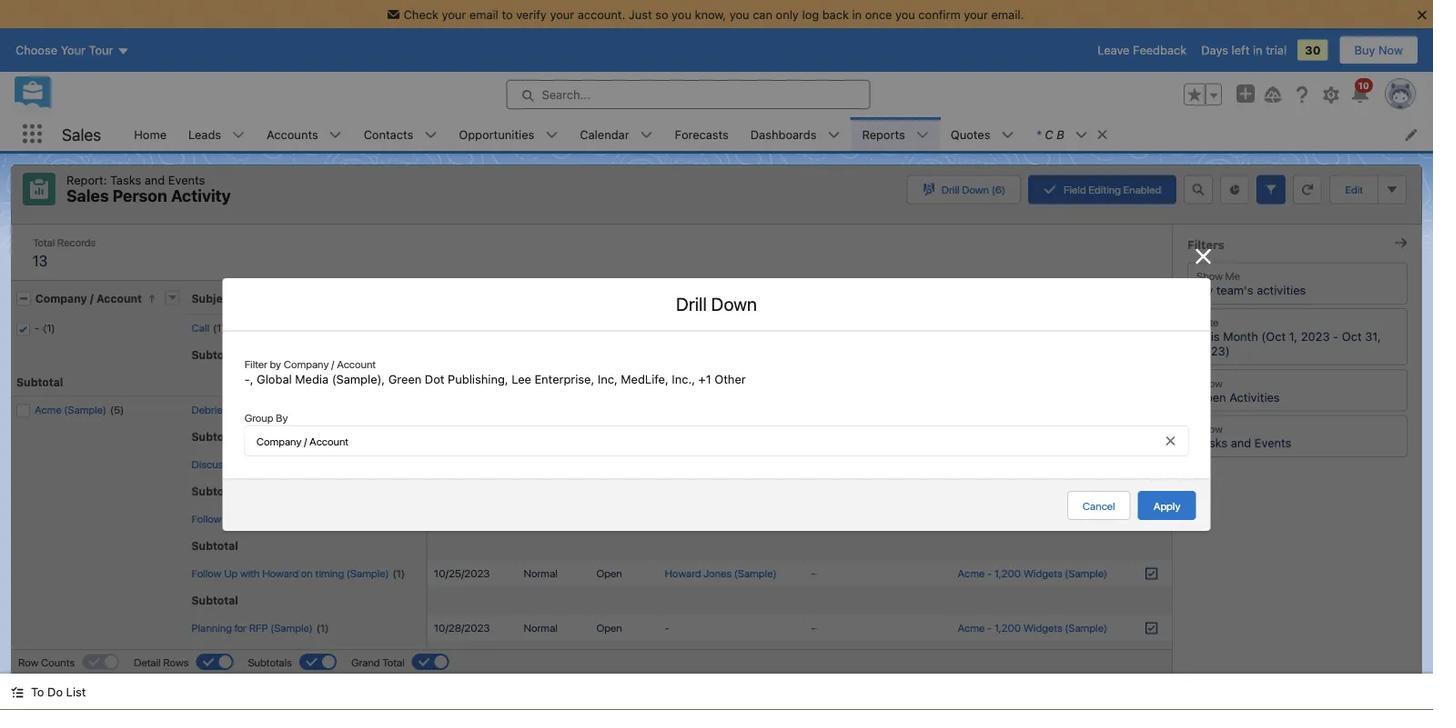 Task type: vqa. For each thing, say whether or not it's contained in the screenshot.
to
yes



Task type: locate. For each thing, give the bounding box(es) containing it.
reports
[[862, 127, 905, 141]]

1 horizontal spatial you
[[730, 7, 750, 21]]

0 horizontal spatial your
[[442, 7, 466, 21]]

check
[[404, 7, 439, 21]]

days left in trial
[[1202, 43, 1287, 57]]

account.
[[578, 7, 626, 21]]

forecasts
[[675, 127, 729, 141]]

to
[[31, 686, 44, 700]]

you right once
[[896, 7, 915, 21]]

2 horizontal spatial your
[[964, 7, 988, 21]]

opportunities link
[[448, 117, 545, 151]]

back
[[823, 7, 849, 21]]

leave
[[1098, 43, 1130, 57]]

accounts
[[267, 127, 318, 141]]

in
[[852, 7, 862, 21], [1253, 43, 1263, 57]]

so
[[656, 7, 669, 21]]

0 horizontal spatial in
[[852, 7, 862, 21]]

contacts link
[[353, 117, 424, 151]]

list item
[[1025, 117, 1117, 151]]

you
[[672, 7, 692, 21], [730, 7, 750, 21], [896, 7, 915, 21]]

verify
[[516, 7, 547, 21]]

your right verify
[[550, 7, 575, 21]]

2 you from the left
[[730, 7, 750, 21]]

in right back
[[852, 7, 862, 21]]

now
[[1379, 43, 1404, 57]]

quotes list item
[[940, 117, 1025, 151]]

1 horizontal spatial your
[[550, 7, 575, 21]]

list item containing *
[[1025, 117, 1117, 151]]

calendar list item
[[569, 117, 664, 151]]

email.
[[992, 7, 1024, 21]]

to do list
[[31, 686, 86, 700]]

confirm
[[919, 7, 961, 21]]

reports link
[[851, 117, 916, 151]]

leave feedback
[[1098, 43, 1187, 57]]

list
[[123, 117, 1434, 151]]

opportunities
[[459, 127, 535, 141]]

trial
[[1266, 43, 1287, 57]]

you right the so
[[672, 7, 692, 21]]

1 horizontal spatial in
[[1253, 43, 1263, 57]]

1 your from the left
[[442, 7, 466, 21]]

you left can
[[730, 7, 750, 21]]

left
[[1232, 43, 1250, 57]]

0 vertical spatial in
[[852, 7, 862, 21]]

0 horizontal spatial you
[[672, 7, 692, 21]]

can
[[753, 7, 773, 21]]

home link
[[123, 117, 178, 151]]

2 horizontal spatial you
[[896, 7, 915, 21]]

search... button
[[507, 80, 871, 109]]

sales
[[62, 124, 101, 144]]

2 your from the left
[[550, 7, 575, 21]]

know,
[[695, 7, 727, 21]]

days
[[1202, 43, 1229, 57]]

quotes
[[951, 127, 991, 141]]

your
[[442, 7, 466, 21], [550, 7, 575, 21], [964, 7, 988, 21]]

* c b
[[1036, 127, 1065, 141]]

in right left
[[1253, 43, 1263, 57]]

group
[[1184, 84, 1222, 106]]

3 your from the left
[[964, 7, 988, 21]]

do
[[47, 686, 63, 700]]

your left email
[[442, 7, 466, 21]]

your left email.
[[964, 7, 988, 21]]

to
[[502, 7, 513, 21]]



Task type: describe. For each thing, give the bounding box(es) containing it.
dashboards list item
[[740, 117, 851, 151]]

just
[[629, 7, 652, 21]]

forecasts link
[[664, 117, 740, 151]]

buy now button
[[1339, 36, 1419, 65]]

log
[[802, 7, 819, 21]]

search...
[[542, 88, 591, 102]]

feedback
[[1133, 43, 1187, 57]]

list containing home
[[123, 117, 1434, 151]]

contacts
[[364, 127, 414, 141]]

30
[[1305, 43, 1321, 57]]

opportunities list item
[[448, 117, 569, 151]]

accounts link
[[256, 117, 329, 151]]

to do list button
[[0, 674, 97, 711]]

dashboards
[[751, 127, 817, 141]]

c
[[1045, 127, 1054, 141]]

text default image
[[11, 687, 24, 700]]

text default image
[[1096, 128, 1109, 141]]

home
[[134, 127, 167, 141]]

3 you from the left
[[896, 7, 915, 21]]

leads link
[[178, 117, 232, 151]]

dashboards link
[[740, 117, 828, 151]]

accounts list item
[[256, 117, 353, 151]]

*
[[1036, 127, 1042, 141]]

1 you from the left
[[672, 7, 692, 21]]

check your email to verify your account. just so you know, you can only log back in once you confirm your email.
[[404, 7, 1024, 21]]

b
[[1057, 127, 1065, 141]]

once
[[865, 7, 892, 21]]

reports list item
[[851, 117, 940, 151]]

leads list item
[[178, 117, 256, 151]]

calendar link
[[569, 117, 640, 151]]

1 vertical spatial in
[[1253, 43, 1263, 57]]

leave feedback link
[[1098, 43, 1187, 57]]

leads
[[188, 127, 221, 141]]

list
[[66, 686, 86, 700]]

email
[[470, 7, 499, 21]]

buy now
[[1355, 43, 1404, 57]]

quotes link
[[940, 117, 1002, 151]]

only
[[776, 7, 799, 21]]

calendar
[[580, 127, 629, 141]]

contacts list item
[[353, 117, 448, 151]]

buy
[[1355, 43, 1376, 57]]



